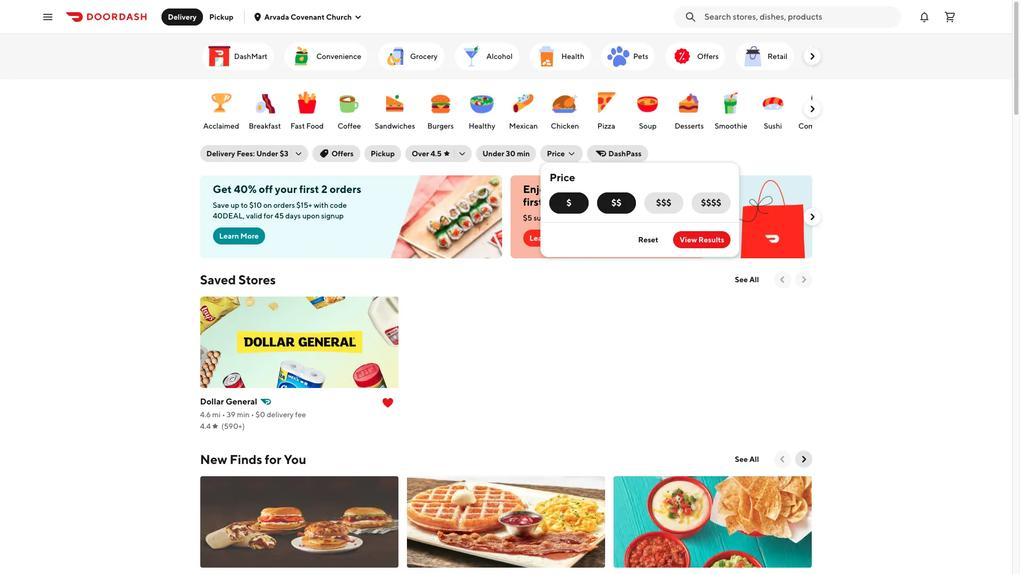 Task type: vqa. For each thing, say whether or not it's contained in the screenshot.
the Offers button
yes



Task type: locate. For each thing, give the bounding box(es) containing it.
2 vertical spatial next button of carousel image
[[799, 274, 809, 285]]

on right $10
[[263, 201, 272, 209]]

orders up 45
[[274, 201, 295, 209]]

0 horizontal spatial food
[[306, 122, 324, 130]]

1 all from the top
[[750, 275, 759, 284]]

1 horizontal spatial learn
[[530, 234, 549, 242]]

$3
[[280, 149, 289, 158]]

0 vertical spatial all
[[750, 275, 759, 284]]

0 horizontal spatial your
[[275, 183, 297, 195]]

to
[[241, 201, 248, 209]]

notification bell image
[[918, 10, 931, 23]]

food for fast food
[[306, 122, 324, 130]]

• right mi
[[222, 410, 225, 419]]

delivery up $$
[[578, 183, 617, 195]]

covenant
[[291, 12, 325, 21]]

0 horizontal spatial delivery
[[168, 12, 197, 21]]

1 vertical spatial all
[[750, 455, 759, 463]]

under left 30
[[483, 149, 505, 158]]

learn more button
[[213, 227, 265, 245], [523, 230, 576, 247]]

new finds for you
[[200, 452, 306, 467]]

learn
[[219, 232, 239, 240], [530, 234, 549, 242]]

see all link for saved stores
[[729, 271, 766, 288]]

all
[[750, 275, 759, 284], [750, 455, 759, 463]]

comfort
[[799, 122, 827, 130]]

see for new finds for you
[[735, 455, 748, 463]]

food right comfort
[[829, 122, 846, 130]]

1 vertical spatial see all link
[[729, 451, 766, 468]]

0 horizontal spatial learn more
[[219, 232, 259, 240]]

$ button
[[550, 192, 589, 214]]

0 vertical spatial pickup
[[209, 12, 234, 21]]

over
[[412, 149, 429, 158]]

fee up $$
[[619, 183, 635, 195]]

1 horizontal spatial offers
[[698, 52, 719, 61]]

1 see from the top
[[735, 275, 748, 284]]

pickup right delivery button
[[209, 12, 234, 21]]

2 under from the left
[[483, 149, 505, 158]]

for left 45
[[264, 212, 273, 220]]

$10
[[249, 201, 262, 209]]

fee right $​0
[[295, 410, 306, 419]]

next button of carousel image right previous button of carousel image
[[799, 454, 809, 465]]

see all for saved stores
[[735, 275, 759, 284]]

0 horizontal spatial orders
[[274, 201, 295, 209]]

pickup button
[[203, 8, 240, 25], [364, 145, 401, 162]]

1 horizontal spatial under
[[483, 149, 505, 158]]

0 vertical spatial see all link
[[729, 271, 766, 288]]

1 horizontal spatial pickup button
[[364, 145, 401, 162]]

with
[[314, 201, 329, 209]]

under 30 min button
[[476, 145, 537, 162]]

price
[[547, 149, 565, 158], [550, 171, 576, 183]]

reset button
[[632, 231, 665, 248]]

sushi
[[764, 122, 782, 130]]

0 vertical spatial pickup button
[[203, 8, 240, 25]]

alcohol image
[[459, 44, 485, 69]]

1 vertical spatial for
[[265, 452, 281, 467]]

2 your from the left
[[652, 183, 674, 195]]

on
[[637, 183, 650, 195], [263, 201, 272, 209]]

4.6
[[200, 410, 211, 419]]

1 horizontal spatial delivery
[[578, 183, 617, 195]]

offers button
[[312, 145, 360, 162]]

under
[[256, 149, 278, 158], [483, 149, 505, 158]]

your inside enjoy a $0 delivery fee on your first order.
[[652, 183, 674, 195]]

0 horizontal spatial delivery
[[267, 410, 294, 419]]

signup
[[321, 212, 344, 220]]

0 vertical spatial see
[[735, 275, 748, 284]]

2 food from the left
[[829, 122, 846, 130]]

your
[[275, 183, 297, 195], [652, 183, 674, 195]]

1 vertical spatial offers
[[332, 149, 354, 158]]

0 vertical spatial price
[[547, 149, 565, 158]]

offers link
[[666, 43, 725, 70]]

1 horizontal spatial learn more button
[[523, 230, 576, 247]]

next button of carousel image right retail
[[807, 51, 818, 62]]

dashmart link
[[202, 43, 274, 70]]

min inside under 30 min button
[[517, 149, 530, 158]]

45
[[275, 212, 284, 220]]

learn more down '40deal,'
[[219, 232, 259, 240]]

$$
[[612, 198, 622, 208]]

$$$
[[656, 198, 672, 208]]

orders up code
[[330, 183, 361, 195]]

1 see all link from the top
[[729, 271, 766, 288]]

save up to $10 on orders $15+ with code 40deal, valid for 45 days upon signup
[[213, 201, 347, 220]]

Store search: begin typing to search for stores available on DoorDash text field
[[705, 11, 895, 23]]

dollar
[[200, 397, 224, 407]]

1 vertical spatial see all
[[735, 455, 759, 463]]

food
[[306, 122, 324, 130], [829, 122, 846, 130]]

delivery inside button
[[168, 12, 197, 21]]

previous button of carousel image
[[777, 274, 788, 285]]

0 vertical spatial first
[[299, 183, 319, 195]]

0 horizontal spatial pickup button
[[203, 8, 240, 25]]

1 vertical spatial see
[[735, 455, 748, 463]]

delivery button
[[162, 8, 203, 25]]

0 horizontal spatial pickup
[[209, 12, 234, 21]]

learn for get 40% off your first 2 orders
[[219, 232, 239, 240]]

food right fast
[[306, 122, 324, 130]]

pickup button down sandwiches
[[364, 145, 401, 162]]

fee
[[619, 183, 635, 195], [295, 410, 306, 419]]

1 horizontal spatial first
[[523, 196, 543, 208]]

your right "off"
[[275, 183, 297, 195]]

first left the 2
[[299, 183, 319, 195]]

• left $​0
[[251, 410, 254, 419]]

open menu image
[[41, 10, 54, 23]]

0 vertical spatial delivery
[[578, 183, 617, 195]]

1 horizontal spatial min
[[517, 149, 530, 158]]

0 vertical spatial delivery
[[168, 12, 197, 21]]

dashpass button
[[587, 145, 648, 162]]

all left previous button of carousel icon
[[750, 275, 759, 284]]

fees:
[[237, 149, 255, 158]]

next button of carousel image
[[807, 104, 818, 114], [807, 212, 818, 222], [799, 274, 809, 285]]

pets image
[[606, 44, 631, 69]]

previous button of carousel image
[[777, 454, 788, 465]]

•
[[222, 410, 225, 419], [251, 410, 254, 419]]

delivery right $​0
[[267, 410, 294, 419]]

see all link left previous button of carousel image
[[729, 451, 766, 468]]

40deal,
[[213, 212, 245, 220]]

learn more down subtotal
[[530, 234, 569, 242]]

min right 30
[[517, 149, 530, 158]]

mexican
[[509, 122, 538, 130]]

more for 40%
[[241, 232, 259, 240]]

under left $3
[[256, 149, 278, 158]]

see left previous button of carousel image
[[735, 455, 748, 463]]

4.4
[[200, 422, 211, 431]]

next button of carousel image
[[807, 51, 818, 62], [799, 454, 809, 465]]

your up $$$
[[652, 183, 674, 195]]

learn more button for 40%
[[213, 227, 265, 245]]

orders inside save up to $10 on orders $15+ with code 40deal, valid for 45 days upon signup
[[274, 201, 295, 209]]

more down subtotal
[[551, 234, 569, 242]]

1 horizontal spatial pickup
[[371, 149, 395, 158]]

view results button
[[674, 231, 731, 248]]

1 your from the left
[[275, 183, 297, 195]]

$$$$
[[701, 198, 722, 208]]

all left previous button of carousel image
[[750, 455, 759, 463]]

learn down '40deal,'
[[219, 232, 239, 240]]

learn more for a
[[530, 234, 569, 242]]

1 horizontal spatial •
[[251, 410, 254, 419]]

min right 39
[[237, 410, 250, 419]]

view results
[[680, 235, 725, 244]]

0 horizontal spatial fee
[[295, 410, 306, 419]]

1 vertical spatial delivery
[[207, 149, 235, 158]]

0 vertical spatial min
[[517, 149, 530, 158]]

see all link for new finds for you
[[729, 451, 766, 468]]

up
[[231, 201, 239, 209]]

2 see from the top
[[735, 455, 748, 463]]

0 vertical spatial orders
[[330, 183, 361, 195]]

0 horizontal spatial learn more button
[[213, 227, 265, 245]]

1 horizontal spatial food
[[829, 122, 846, 130]]

0 horizontal spatial min
[[237, 410, 250, 419]]

learn more for 40%
[[219, 232, 259, 240]]

learn for enjoy a $0 delivery fee on your first order.
[[530, 234, 549, 242]]

learn more button down subtotal
[[523, 230, 576, 247]]

grocery image
[[383, 44, 408, 69]]

0 vertical spatial for
[[264, 212, 273, 220]]

learn down subtotal
[[530, 234, 549, 242]]

see all left previous button of carousel image
[[735, 455, 759, 463]]

delivery inside enjoy a $0 delivery fee on your first order.
[[578, 183, 617, 195]]

arvada covenant church
[[264, 12, 352, 21]]

0 horizontal spatial more
[[241, 232, 259, 240]]

delivery
[[168, 12, 197, 21], [207, 149, 235, 158]]

0 horizontal spatial •
[[222, 410, 225, 419]]

see all link
[[729, 271, 766, 288], [729, 451, 766, 468]]

1 vertical spatial fee
[[295, 410, 306, 419]]

1 • from the left
[[222, 410, 225, 419]]

price button
[[541, 145, 583, 162]]

delivery for delivery
[[168, 12, 197, 21]]

1 vertical spatial pickup
[[371, 149, 395, 158]]

on inside enjoy a $0 delivery fee on your first order.
[[637, 183, 650, 195]]

valid
[[246, 212, 262, 220]]

all for new finds for you
[[750, 455, 759, 463]]

learn more button down '40deal,'
[[213, 227, 265, 245]]

burgers
[[428, 122, 454, 130]]

delivery
[[578, 183, 617, 195], [267, 410, 294, 419]]

days
[[285, 212, 301, 220]]

1 horizontal spatial learn more
[[530, 234, 569, 242]]

offers down coffee
[[332, 149, 354, 158]]

0 vertical spatial fee
[[619, 183, 635, 195]]

over 4.5 button
[[406, 145, 472, 162]]

more down valid
[[241, 232, 259, 240]]

pickup button up dashmart image
[[203, 8, 240, 25]]

first down enjoy
[[523, 196, 543, 208]]

offers inside button
[[332, 149, 354, 158]]

price down chicken
[[547, 149, 565, 158]]

chicken
[[551, 122, 579, 130]]

see left previous button of carousel icon
[[735, 275, 748, 284]]

price down price button
[[550, 171, 576, 183]]

on right '$$' button
[[637, 183, 650, 195]]

1 food from the left
[[306, 122, 324, 130]]

1 vertical spatial on
[[263, 201, 272, 209]]

1 horizontal spatial your
[[652, 183, 674, 195]]

2 see all link from the top
[[729, 451, 766, 468]]

2 all from the top
[[750, 455, 759, 463]]

offers right offers icon
[[698, 52, 719, 61]]

dashpass
[[609, 149, 642, 158]]

1 horizontal spatial delivery
[[207, 149, 235, 158]]

0 horizontal spatial offers
[[332, 149, 354, 158]]

1 vertical spatial next button of carousel image
[[807, 212, 818, 222]]

1 see all from the top
[[735, 275, 759, 284]]

soup
[[639, 122, 657, 130]]

get
[[213, 183, 232, 195]]

pickup
[[209, 12, 234, 21], [371, 149, 395, 158]]

$0
[[561, 183, 575, 195]]

1 horizontal spatial more
[[551, 234, 569, 242]]

code
[[330, 201, 347, 209]]

for left "you"
[[265, 452, 281, 467]]

enjoy
[[523, 183, 551, 195]]

0 horizontal spatial learn
[[219, 232, 239, 240]]

pickup down sandwiches
[[371, 149, 395, 158]]

alcohol
[[487, 52, 513, 61]]

0 vertical spatial on
[[637, 183, 650, 195]]

1 vertical spatial first
[[523, 196, 543, 208]]

1 horizontal spatial fee
[[619, 183, 635, 195]]

catering image
[[809, 44, 835, 69]]

more
[[241, 232, 259, 240], [551, 234, 569, 242]]

0 vertical spatial see all
[[735, 275, 759, 284]]

1 horizontal spatial on
[[637, 183, 650, 195]]

learn more
[[219, 232, 259, 240], [530, 234, 569, 242]]

see all link left previous button of carousel icon
[[729, 271, 766, 288]]

40%
[[234, 183, 257, 195]]

0 horizontal spatial under
[[256, 149, 278, 158]]

pets link
[[602, 43, 655, 70]]

2 see all from the top
[[735, 455, 759, 463]]

for inside save up to $10 on orders $15+ with code 40deal, valid for 45 days upon signup
[[264, 212, 273, 220]]

under inside button
[[483, 149, 505, 158]]

1 vertical spatial orders
[[274, 201, 295, 209]]

dashmart
[[234, 52, 268, 61]]

see all left previous button of carousel icon
[[735, 275, 759, 284]]

health
[[562, 52, 585, 61]]

0 horizontal spatial on
[[263, 201, 272, 209]]

0 vertical spatial offers
[[698, 52, 719, 61]]



Task type: describe. For each thing, give the bounding box(es) containing it.
upon
[[302, 212, 320, 220]]

arvada covenant church button
[[254, 12, 363, 21]]

see for saved stores
[[735, 275, 748, 284]]

see all for new finds for you
[[735, 455, 759, 463]]

acclaimed
[[203, 122, 239, 130]]

over 4.5
[[412, 149, 442, 158]]

stores
[[238, 272, 276, 287]]

$5 subtotal minimum required.
[[523, 214, 627, 222]]

fee inside enjoy a $0 delivery fee on your first order.
[[619, 183, 635, 195]]

$​0
[[256, 410, 265, 419]]

alcohol link
[[455, 43, 519, 70]]

dashmart image
[[207, 44, 232, 69]]

finds
[[230, 452, 262, 467]]

$5
[[523, 214, 532, 222]]

convenience link
[[285, 43, 368, 70]]

4.5
[[431, 149, 442, 158]]

view
[[680, 235, 697, 244]]

all for saved stores
[[750, 275, 759, 284]]

sandwiches
[[375, 122, 415, 130]]

2
[[321, 183, 328, 195]]

39
[[227, 410, 236, 419]]

save
[[213, 201, 229, 209]]

1 vertical spatial delivery
[[267, 410, 294, 419]]

saved stores link
[[200, 271, 276, 288]]

get 40% off your first 2 orders
[[213, 183, 361, 195]]

convenience image
[[289, 44, 314, 69]]

health link
[[530, 43, 591, 70]]

1 under from the left
[[256, 149, 278, 158]]

0 horizontal spatial first
[[299, 183, 319, 195]]

offers image
[[670, 44, 695, 69]]

0 vertical spatial next button of carousel image
[[807, 51, 818, 62]]

30
[[506, 149, 516, 158]]

click to remove this store from your saved list image
[[382, 397, 394, 409]]

on inside save up to $10 on orders $15+ with code 40deal, valid for 45 days upon signup
[[263, 201, 272, 209]]

$
[[567, 198, 572, 208]]

off
[[259, 183, 273, 195]]

comfort food
[[799, 122, 846, 130]]

0 vertical spatial next button of carousel image
[[807, 104, 818, 114]]

minimum
[[563, 214, 595, 222]]

1 vertical spatial price
[[550, 171, 576, 183]]

pets
[[634, 52, 649, 61]]

saved stores
[[200, 272, 276, 287]]

results
[[699, 235, 725, 244]]

1 vertical spatial next button of carousel image
[[799, 454, 809, 465]]

first inside enjoy a $0 delivery fee on your first order.
[[523, 196, 543, 208]]

$15+
[[297, 201, 312, 209]]

convenience
[[316, 52, 361, 61]]

grocery
[[410, 52, 438, 61]]

delivery fees: under $3
[[207, 149, 289, 158]]

saved
[[200, 272, 236, 287]]

subtotal
[[534, 214, 562, 222]]

$$$$ button
[[692, 192, 731, 214]]

pizza
[[598, 122, 616, 130]]

delivery for delivery fees: under $3
[[207, 149, 235, 158]]

required.
[[596, 214, 627, 222]]

church
[[326, 12, 352, 21]]

1 horizontal spatial orders
[[330, 183, 361, 195]]

acclaimed link
[[201, 85, 241, 133]]

grocery link
[[378, 43, 444, 70]]

new
[[200, 452, 227, 467]]

healthy
[[469, 122, 496, 130]]

enjoy a $0 delivery fee on your first order.
[[523, 183, 674, 208]]

learn more button for a
[[523, 230, 576, 247]]

4.6 mi • 39 min • $​0 delivery fee
[[200, 410, 306, 419]]

smoothie
[[715, 122, 748, 130]]

fast
[[291, 122, 305, 130]]

reset
[[639, 235, 659, 244]]

coffee
[[338, 122, 361, 130]]

0 items, open order cart image
[[944, 10, 957, 23]]

more for a
[[551, 234, 569, 242]]

(590+)
[[222, 422, 245, 431]]

fast food
[[291, 122, 324, 130]]

desserts
[[675, 122, 704, 130]]

1 vertical spatial min
[[237, 410, 250, 419]]

retail
[[768, 52, 788, 61]]

mi
[[212, 410, 221, 419]]

retail image
[[740, 44, 766, 69]]

food for comfort food
[[829, 122, 846, 130]]

general
[[226, 397, 257, 407]]

dollar general
[[200, 397, 257, 407]]

2 • from the left
[[251, 410, 254, 419]]

a
[[554, 183, 559, 195]]

$$$ button
[[645, 192, 684, 214]]

health image
[[534, 44, 560, 69]]

1 vertical spatial pickup button
[[364, 145, 401, 162]]

price inside button
[[547, 149, 565, 158]]

retail link
[[736, 43, 794, 70]]

breakfast
[[249, 122, 281, 130]]

arvada
[[264, 12, 289, 21]]

$$ button
[[597, 192, 636, 214]]

order.
[[545, 196, 574, 208]]

you
[[284, 452, 306, 467]]



